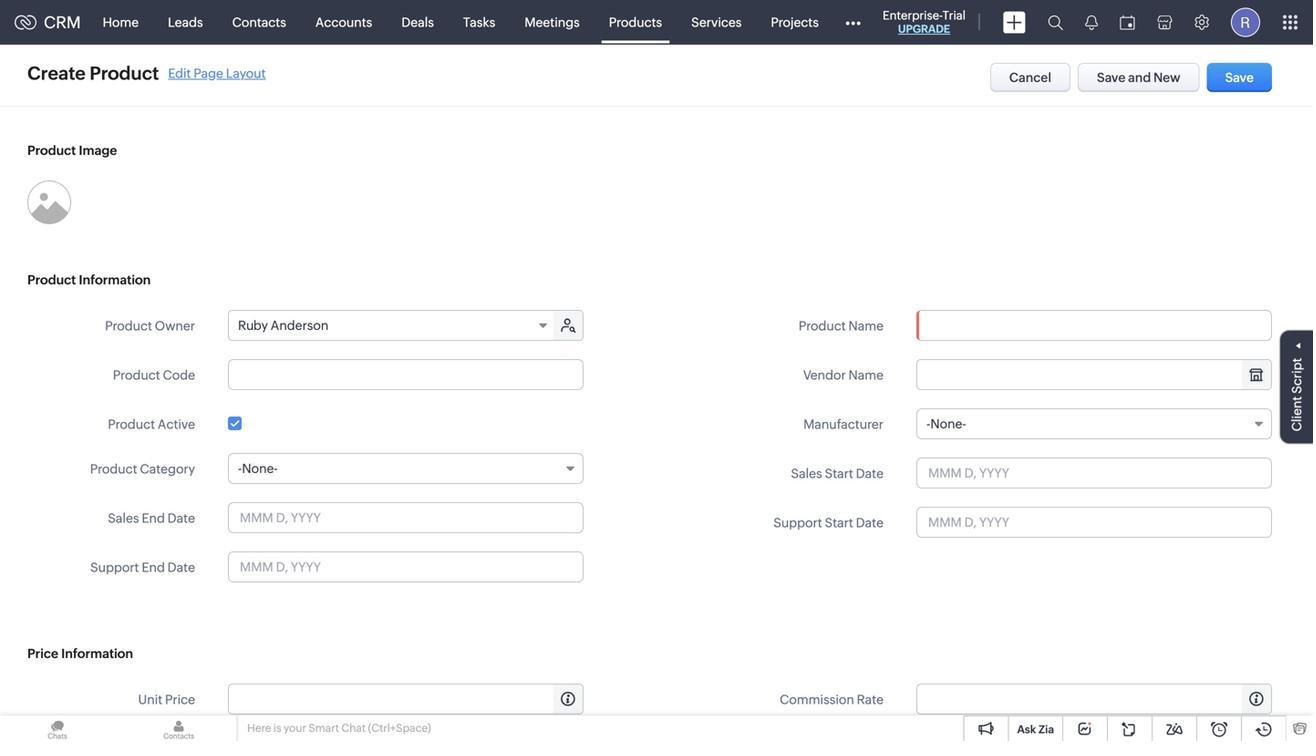 Task type: vqa. For each thing, say whether or not it's contained in the screenshot.
the right 'tasks'
no



Task type: describe. For each thing, give the bounding box(es) containing it.
-none- field for manufacturer
[[916, 409, 1272, 440]]

ruby anderson
[[238, 318, 329, 333]]

projects
[[771, 15, 819, 30]]

crm
[[44, 13, 81, 32]]

tasks link
[[449, 0, 510, 44]]

crm link
[[15, 13, 81, 32]]

vendor
[[803, 368, 846, 383]]

chats image
[[0, 716, 115, 741]]

unit
[[138, 693, 162, 707]]

mmm d, yyyy text field for sales start date
[[916, 458, 1272, 489]]

mmm d, yyyy text field for support end date
[[228, 552, 584, 583]]

mmm d, yyyy text field for support start date
[[916, 507, 1272, 538]]

date for support end date
[[167, 560, 195, 575]]

cancel button
[[990, 63, 1071, 92]]

code
[[163, 368, 195, 383]]

cancel
[[1009, 70, 1051, 85]]

support for support end date
[[90, 560, 139, 575]]

zia
[[1039, 724, 1054, 736]]

product for product code
[[113, 368, 160, 383]]

support end date
[[90, 560, 195, 575]]

save button
[[1207, 63, 1272, 92]]

meetings
[[525, 15, 580, 30]]

your
[[284, 722, 306, 734]]

edit page layout link
[[168, 66, 266, 81]]

product for product image
[[27, 143, 76, 158]]

create
[[27, 63, 86, 84]]

chat
[[341, 722, 366, 734]]

- for manufacturer
[[926, 417, 930, 431]]

start for support
[[825, 516, 853, 530]]

product name
[[799, 319, 884, 333]]

ask
[[1017, 724, 1036, 736]]

Other Modules field
[[833, 8, 873, 37]]

start for sales
[[825, 466, 853, 481]]

active
[[158, 417, 195, 432]]

(ctrl+space)
[[368, 722, 431, 734]]

0 horizontal spatial price
[[27, 646, 58, 661]]

1 horizontal spatial price
[[165, 693, 195, 707]]

products
[[609, 15, 662, 30]]

-none- for manufacturer
[[926, 417, 966, 431]]

create menu element
[[992, 0, 1037, 44]]

Ruby Anderson field
[[229, 311, 555, 340]]

information for product information
[[79, 273, 151, 287]]

signals image
[[1085, 15, 1098, 30]]

create product edit page layout
[[27, 63, 266, 84]]

product information
[[27, 273, 151, 287]]

category
[[140, 462, 195, 476]]

page
[[194, 66, 223, 81]]

logo image
[[15, 15, 36, 30]]

sales start date
[[791, 466, 884, 481]]

sales for sales end date
[[108, 511, 139, 526]]

services
[[691, 15, 742, 30]]

end for sales
[[142, 511, 165, 526]]

commission
[[780, 693, 854, 707]]

profile image
[[1231, 8, 1260, 37]]

signals element
[[1074, 0, 1109, 45]]

edit
[[168, 66, 191, 81]]

manufacturer
[[803, 417, 884, 432]]

ask zia
[[1017, 724, 1054, 736]]

contacts
[[232, 15, 286, 30]]

product active
[[108, 417, 195, 432]]

here
[[247, 722, 271, 734]]

script
[[1289, 358, 1304, 394]]

product owner
[[105, 319, 195, 333]]

enterprise-
[[883, 9, 942, 22]]

end for support
[[142, 560, 165, 575]]

products link
[[594, 0, 677, 44]]

deals
[[401, 15, 434, 30]]

price information
[[27, 646, 133, 661]]

name for vendor name
[[848, 368, 884, 383]]

unit price
[[138, 693, 195, 707]]

tasks
[[463, 15, 495, 30]]

search element
[[1037, 0, 1074, 45]]

-none- field for product category
[[228, 453, 584, 484]]

none- for manufacturer
[[930, 417, 966, 431]]

and
[[1128, 70, 1151, 85]]

client script
[[1289, 358, 1304, 432]]

- for product category
[[238, 461, 242, 476]]

date for support start date
[[856, 516, 884, 530]]

smart
[[309, 722, 339, 734]]

information for price information
[[61, 646, 133, 661]]

product for product owner
[[105, 319, 152, 333]]



Task type: locate. For each thing, give the bounding box(es) containing it.
1 vertical spatial mmm d, yyyy text field
[[228, 552, 584, 583]]

rate
[[857, 693, 884, 707]]

contacts link
[[218, 0, 301, 44]]

MMM D, YYYY text field
[[916, 458, 1272, 489], [228, 552, 584, 583]]

date down category
[[167, 511, 195, 526]]

1 horizontal spatial -none- field
[[916, 409, 1272, 440]]

start down sales start date
[[825, 516, 853, 530]]

0 horizontal spatial mmm d, yyyy text field
[[228, 552, 584, 583]]

start
[[825, 466, 853, 481], [825, 516, 853, 530]]

information up product owner
[[79, 273, 151, 287]]

end down sales end date
[[142, 560, 165, 575]]

1 horizontal spatial none-
[[930, 417, 966, 431]]

-None- field
[[916, 409, 1272, 440], [228, 453, 584, 484]]

calendar image
[[1120, 15, 1135, 30]]

1 vertical spatial sales
[[108, 511, 139, 526]]

layout
[[226, 66, 266, 81]]

support start date
[[773, 516, 884, 530]]

owner
[[155, 319, 195, 333]]

1 horizontal spatial support
[[773, 516, 822, 530]]

anderson
[[271, 318, 329, 333]]

1 horizontal spatial mmm d, yyyy text field
[[916, 458, 1272, 489]]

1 vertical spatial price
[[165, 693, 195, 707]]

vendor name
[[803, 368, 884, 383]]

1 name from the top
[[848, 319, 884, 333]]

2 save from the left
[[1225, 70, 1254, 85]]

start down manufacturer
[[825, 466, 853, 481]]

product
[[90, 63, 159, 84], [27, 143, 76, 158], [27, 273, 76, 287], [105, 319, 152, 333], [799, 319, 846, 333], [113, 368, 160, 383], [108, 417, 155, 432], [90, 462, 137, 476]]

mmm d, yyyy text field for sales end date
[[228, 502, 584, 533]]

is
[[273, 722, 281, 734]]

1 vertical spatial end
[[142, 560, 165, 575]]

accounts
[[315, 15, 372, 30]]

product for product active
[[108, 417, 155, 432]]

- right manufacturer
[[926, 417, 930, 431]]

name
[[848, 319, 884, 333], [848, 368, 884, 383]]

None text field
[[229, 685, 583, 714], [917, 685, 1271, 714], [229, 685, 583, 714], [917, 685, 1271, 714]]

projects link
[[756, 0, 833, 44]]

sales down product category
[[108, 511, 139, 526]]

product left "code"
[[113, 368, 160, 383]]

product left owner
[[105, 319, 152, 333]]

0 horizontal spatial support
[[90, 560, 139, 575]]

create menu image
[[1003, 11, 1026, 33]]

0 vertical spatial -none-
[[926, 417, 966, 431]]

1 vertical spatial -
[[238, 461, 242, 476]]

name up vendor name
[[848, 319, 884, 333]]

image image
[[27, 181, 71, 224]]

here is your smart chat (ctrl+space)
[[247, 722, 431, 734]]

0 vertical spatial sales
[[791, 466, 822, 481]]

2 name from the top
[[848, 368, 884, 383]]

new
[[1153, 70, 1180, 85]]

0 vertical spatial -none- field
[[916, 409, 1272, 440]]

save
[[1097, 70, 1126, 85], [1225, 70, 1254, 85]]

product for product name
[[799, 319, 846, 333]]

end
[[142, 511, 165, 526], [142, 560, 165, 575]]

save for save
[[1225, 70, 1254, 85]]

home link
[[88, 0, 153, 44]]

price up chats image
[[27, 646, 58, 661]]

contacts image
[[121, 716, 236, 741]]

date for sales start date
[[856, 466, 884, 481]]

None text field
[[916, 310, 1272, 341], [228, 359, 584, 390], [917, 360, 1271, 389], [916, 310, 1272, 341], [228, 359, 584, 390], [917, 360, 1271, 389]]

- right category
[[238, 461, 242, 476]]

0 horizontal spatial -
[[238, 461, 242, 476]]

1 vertical spatial start
[[825, 516, 853, 530]]

date down manufacturer
[[856, 466, 884, 481]]

0 vertical spatial none-
[[930, 417, 966, 431]]

upgrade
[[898, 23, 950, 35]]

1 horizontal spatial -
[[926, 417, 930, 431]]

trial
[[942, 9, 966, 22]]

image
[[79, 143, 117, 158]]

2 start from the top
[[825, 516, 853, 530]]

1 horizontal spatial save
[[1225, 70, 1254, 85]]

date
[[856, 466, 884, 481], [167, 511, 195, 526], [856, 516, 884, 530], [167, 560, 195, 575]]

price up the contacts image
[[165, 693, 195, 707]]

1 end from the top
[[142, 511, 165, 526]]

sales end date
[[108, 511, 195, 526]]

product left active
[[108, 417, 155, 432]]

none-
[[930, 417, 966, 431], [242, 461, 278, 476]]

0 vertical spatial start
[[825, 466, 853, 481]]

1 vertical spatial support
[[90, 560, 139, 575]]

0 vertical spatial mmm d, yyyy text field
[[916, 458, 1272, 489]]

1 horizontal spatial sales
[[791, 466, 822, 481]]

1 save from the left
[[1097, 70, 1126, 85]]

-none- for product category
[[238, 461, 278, 476]]

product left category
[[90, 462, 137, 476]]

deals link
[[387, 0, 449, 44]]

enterprise-trial upgrade
[[883, 9, 966, 35]]

0 vertical spatial support
[[773, 516, 822, 530]]

date for sales end date
[[167, 511, 195, 526]]

-
[[926, 417, 930, 431], [238, 461, 242, 476]]

support down sales start date
[[773, 516, 822, 530]]

product for product information
[[27, 273, 76, 287]]

product down "home"
[[90, 63, 159, 84]]

1 horizontal spatial -none-
[[926, 417, 966, 431]]

date down sales start date
[[856, 516, 884, 530]]

meetings link
[[510, 0, 594, 44]]

1 vertical spatial none-
[[242, 461, 278, 476]]

sales
[[791, 466, 822, 481], [108, 511, 139, 526]]

sales up the support start date
[[791, 466, 822, 481]]

name for product name
[[848, 319, 884, 333]]

support
[[773, 516, 822, 530], [90, 560, 139, 575]]

0 vertical spatial end
[[142, 511, 165, 526]]

save for save and new
[[1097, 70, 1126, 85]]

sales for sales start date
[[791, 466, 822, 481]]

save and new
[[1097, 70, 1180, 85]]

support down sales end date
[[90, 560, 139, 575]]

home
[[103, 15, 139, 30]]

product code
[[113, 368, 195, 383]]

product down 'image'
[[27, 273, 76, 287]]

product image
[[27, 143, 117, 158]]

client
[[1289, 396, 1304, 432]]

0 horizontal spatial save
[[1097, 70, 1126, 85]]

0 horizontal spatial mmm d, yyyy text field
[[228, 502, 584, 533]]

0 vertical spatial price
[[27, 646, 58, 661]]

product for product category
[[90, 462, 137, 476]]

product left image
[[27, 143, 76, 158]]

0 horizontal spatial none-
[[242, 461, 278, 476]]

0 vertical spatial name
[[848, 319, 884, 333]]

save left and
[[1097, 70, 1126, 85]]

product category
[[90, 462, 195, 476]]

0 horizontal spatial -none- field
[[228, 453, 584, 484]]

information
[[79, 273, 151, 287], [61, 646, 133, 661]]

0 horizontal spatial sales
[[108, 511, 139, 526]]

1 vertical spatial information
[[61, 646, 133, 661]]

1 vertical spatial -none-
[[238, 461, 278, 476]]

1 vertical spatial name
[[848, 368, 884, 383]]

leads link
[[153, 0, 218, 44]]

none- for product category
[[242, 461, 278, 476]]

profile element
[[1220, 0, 1271, 44]]

None field
[[917, 360, 1271, 389]]

accounts link
[[301, 0, 387, 44]]

0 horizontal spatial -none-
[[238, 461, 278, 476]]

information up chats image
[[61, 646, 133, 661]]

date down sales end date
[[167, 560, 195, 575]]

2 end from the top
[[142, 560, 165, 575]]

end up support end date
[[142, 511, 165, 526]]

MMM D, YYYY text field
[[228, 502, 584, 533], [916, 507, 1272, 538]]

price
[[27, 646, 58, 661], [165, 693, 195, 707]]

1 vertical spatial -none- field
[[228, 453, 584, 484]]

0 vertical spatial information
[[79, 273, 151, 287]]

save down profile image
[[1225, 70, 1254, 85]]

save and new button
[[1078, 63, 1200, 92]]

support for support start date
[[773, 516, 822, 530]]

-none-
[[926, 417, 966, 431], [238, 461, 278, 476]]

name right vendor
[[848, 368, 884, 383]]

commission rate
[[780, 693, 884, 707]]

1 start from the top
[[825, 466, 853, 481]]

0 vertical spatial -
[[926, 417, 930, 431]]

product up vendor
[[799, 319, 846, 333]]

ruby
[[238, 318, 268, 333]]

search image
[[1048, 15, 1063, 30]]

1 horizontal spatial mmm d, yyyy text field
[[916, 507, 1272, 538]]

leads
[[168, 15, 203, 30]]

services link
[[677, 0, 756, 44]]



